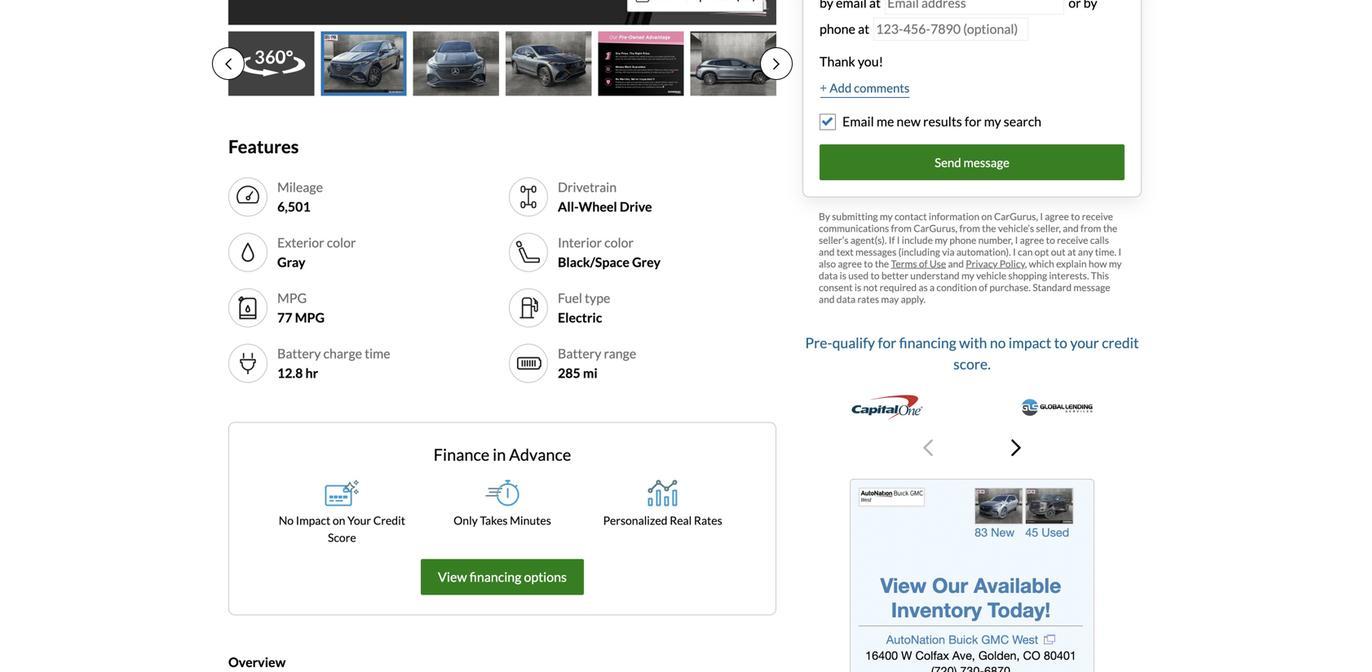 Task type: vqa. For each thing, say whether or not it's contained in the screenshot.


Task type: locate. For each thing, give the bounding box(es) containing it.
1 battery from the left
[[277, 345, 321, 361]]

use
[[930, 258, 946, 270]]

view vehicle photo 4 image
[[506, 31, 592, 96]]

and
[[1063, 222, 1079, 234], [819, 246, 835, 258], [948, 258, 964, 270], [819, 293, 835, 305]]

pre-qualify for financing with no impact to your credit score.
[[805, 334, 1139, 372]]

battery range image
[[515, 350, 542, 376]]

wheel
[[579, 199, 617, 215]]

to up which
[[1046, 234, 1055, 246]]

0 horizontal spatial message
[[964, 155, 1010, 169]]

285
[[558, 365, 581, 381]]

0 vertical spatial phone
[[820, 21, 856, 37]]

better
[[882, 270, 909, 281]]

2 color from the left
[[604, 234, 634, 250]]

color right exterior
[[327, 234, 356, 250]]

view
[[438, 569, 467, 585]]

receive up calls
[[1082, 210, 1113, 222]]

and inside , which explain how my data is used to better understand my vehicle shopping interests. this consent is not required as a condition of purchase. standard message and data rates may apply.
[[819, 293, 835, 305]]

to inside , which explain how my data is used to better understand my vehicle shopping interests. this consent is not required as a condition of purchase. standard message and data rates may apply.
[[871, 270, 880, 281]]

understand
[[910, 270, 960, 281]]

purchase.
[[990, 281, 1031, 293]]

1 horizontal spatial from
[[960, 222, 980, 234]]

thank
[[820, 53, 855, 69]]

and left text
[[819, 246, 835, 258]]

0 vertical spatial message
[[964, 155, 1010, 169]]

exterior
[[277, 234, 324, 250]]

0 horizontal spatial phone
[[820, 21, 856, 37]]

range
[[604, 345, 636, 361]]

0 horizontal spatial color
[[327, 234, 356, 250]]

agree right also
[[838, 258, 862, 270]]

the up time.
[[1103, 222, 1118, 234]]

fuel type electric
[[558, 290, 610, 325]]

1 horizontal spatial on
[[981, 210, 992, 222]]

options
[[524, 569, 567, 585]]

exterior color gray
[[277, 234, 356, 270]]

color inside the interior color black/space grey
[[604, 234, 634, 250]]

the up 'automation).'
[[982, 222, 996, 234]]

at up you!
[[858, 21, 870, 37]]

message
[[964, 155, 1010, 169], [1074, 281, 1110, 293]]

out
[[1051, 246, 1066, 258]]

for right "qualify"
[[878, 334, 897, 351]]

1 vertical spatial message
[[1074, 281, 1110, 293]]

and right the 'use'
[[948, 258, 964, 270]]

to right used
[[871, 270, 880, 281]]

battery inside battery charge time 12.8 hr
[[277, 345, 321, 361]]

1 horizontal spatial message
[[1074, 281, 1110, 293]]

from up 'automation).'
[[960, 222, 980, 234]]

can
[[1018, 246, 1033, 258]]

1 vertical spatial agree
[[1020, 234, 1044, 246]]

0 vertical spatial data
[[819, 270, 838, 281]]

0 horizontal spatial on
[[333, 513, 345, 527]]

for
[[965, 113, 982, 129], [878, 334, 897, 351]]

electric
[[558, 310, 602, 325]]

standard
[[1033, 281, 1072, 293]]

communications
[[819, 222, 889, 234]]

1 vertical spatial for
[[878, 334, 897, 351]]

chevron left image
[[923, 438, 933, 458]]

you!
[[858, 53, 883, 69]]

on up score
[[333, 513, 345, 527]]

and right seller,
[[1063, 222, 1079, 234]]

mpg right 77
[[295, 310, 325, 325]]

which
[[1029, 258, 1054, 270]]

1 horizontal spatial agree
[[1020, 234, 1044, 246]]

agree up out
[[1045, 210, 1069, 222]]

is left not
[[855, 281, 861, 293]]

1 horizontal spatial battery
[[558, 345, 601, 361]]

1 vertical spatial on
[[333, 513, 345, 527]]

1 vertical spatial phone
[[950, 234, 977, 246]]

view vehicle photo 6 image
[[691, 31, 776, 96]]

1 horizontal spatial of
[[979, 281, 988, 293]]

i left can
[[1013, 246, 1016, 258]]

financing right view
[[470, 569, 521, 585]]

gray
[[277, 254, 305, 270]]

of down "privacy"
[[979, 281, 988, 293]]

thank you!
[[820, 53, 883, 69]]

1 vertical spatial receive
[[1057, 234, 1088, 246]]

the left terms
[[875, 258, 889, 270]]

0 vertical spatial financing
[[899, 334, 956, 351]]

score
[[328, 531, 356, 544]]

data left rates
[[837, 293, 856, 305]]

Email address email field
[[885, 0, 1064, 15]]

send message button
[[820, 144, 1125, 180]]

3 from from the left
[[1081, 222, 1101, 234]]

from
[[891, 222, 912, 234], [960, 222, 980, 234], [1081, 222, 1101, 234]]

vehicle's
[[998, 222, 1034, 234]]

2 horizontal spatial the
[[1103, 222, 1118, 234]]

send message
[[935, 155, 1010, 169]]

text
[[837, 246, 854, 258]]

0 horizontal spatial financing
[[470, 569, 521, 585]]

1 horizontal spatial color
[[604, 234, 634, 250]]

2 battery from the left
[[558, 345, 601, 361]]

tab list
[[212, 31, 793, 96]]

1 vertical spatial at
[[1068, 246, 1076, 258]]

finance in advance
[[434, 445, 571, 464]]

view financing options button
[[421, 559, 584, 595]]

view vehicle photo 2 image
[[321, 31, 407, 96]]

0 vertical spatial mpg
[[277, 290, 307, 306]]

0 horizontal spatial cargurus,
[[914, 222, 958, 234]]

only takes minutes
[[454, 513, 551, 527]]

on inside the no impact on your credit score
[[333, 513, 345, 527]]

of left the 'use'
[[919, 258, 928, 270]]

is left used
[[840, 270, 847, 281]]

0 vertical spatial of
[[919, 258, 928, 270]]

add
[[830, 80, 852, 95]]

interests.
[[1049, 270, 1089, 281]]

terms
[[891, 258, 917, 270]]

drivetrain all-wheel drive
[[558, 179, 652, 215]]

interior color image
[[515, 239, 542, 265]]

all-
[[558, 199, 579, 215]]

0 horizontal spatial battery
[[277, 345, 321, 361]]

color for interior color
[[604, 234, 634, 250]]

apply.
[[901, 293, 926, 305]]

color inside the exterior color gray
[[327, 234, 356, 250]]

1 vertical spatial of
[[979, 281, 988, 293]]

at inside the by submitting my contact information on cargurus, i agree to receive communications from cargurus, from the vehicle's seller, and from the seller's agent(s). if i include my phone number, i agree to receive calls and text messages (including via automation). i can opt out at any time. i also agree to the
[[1068, 246, 1076, 258]]

1 horizontal spatial financing
[[899, 334, 956, 351]]

to
[[1071, 210, 1080, 222], [1046, 234, 1055, 246], [864, 258, 873, 270], [871, 270, 880, 281], [1054, 334, 1068, 351]]

comments
[[854, 80, 910, 95]]

data down text
[[819, 270, 838, 281]]

contact
[[895, 210, 927, 222]]

message inside , which explain how my data is used to better understand my vehicle shopping interests. this consent is not required as a condition of purchase. standard message and data rates may apply.
[[1074, 281, 1110, 293]]

automation).
[[957, 246, 1011, 258]]

mi
[[583, 365, 598, 381]]

color up black/space
[[604, 234, 634, 250]]

if
[[889, 234, 895, 246]]

0 vertical spatial on
[[981, 210, 992, 222]]

2 horizontal spatial from
[[1081, 222, 1101, 234]]

1 horizontal spatial for
[[965, 113, 982, 129]]

only
[[454, 513, 478, 527]]

at right out
[[1068, 246, 1076, 258]]

0 vertical spatial agree
[[1045, 210, 1069, 222]]

advertisement region
[[850, 479, 1095, 672]]

0 horizontal spatial for
[[878, 334, 897, 351]]

message inside send message button
[[964, 155, 1010, 169]]

i right vehicle's on the right top of page
[[1040, 210, 1043, 222]]

to left your
[[1054, 334, 1068, 351]]

data
[[819, 270, 838, 281], [837, 293, 856, 305]]

qualify
[[832, 334, 875, 351]]

agree up ,
[[1020, 234, 1044, 246]]

score.
[[954, 355, 991, 372]]

1 horizontal spatial phone
[[950, 234, 977, 246]]

cargurus, up via
[[914, 222, 958, 234]]

0 horizontal spatial the
[[875, 258, 889, 270]]

battery inside battery range 285 mi
[[558, 345, 601, 361]]

1 horizontal spatial is
[[855, 281, 861, 293]]

of
[[919, 258, 928, 270], [979, 281, 988, 293]]

pre-
[[805, 334, 832, 351]]

i right "if"
[[897, 234, 900, 246]]

plus image
[[821, 84, 827, 92]]

takes
[[480, 513, 508, 527]]

cargurus,
[[994, 210, 1038, 222], [914, 222, 958, 234]]

battery for mi
[[558, 345, 601, 361]]

from up any
[[1081, 222, 1101, 234]]

2 horizontal spatial agree
[[1045, 210, 1069, 222]]

receive up explain
[[1057, 234, 1088, 246]]

mpg up 77
[[277, 290, 307, 306]]

financing left the with
[[899, 334, 956, 351]]

0 vertical spatial at
[[858, 21, 870, 37]]

and down also
[[819, 293, 835, 305]]

battery up 12.8
[[277, 345, 321, 361]]

battery up "285"
[[558, 345, 601, 361]]

Phone (optional) telephone field
[[874, 18, 1029, 41]]

1 vertical spatial mpg
[[295, 310, 325, 325]]

0 horizontal spatial at
[[858, 21, 870, 37]]

view vehicle photo 5 image
[[598, 31, 684, 96]]

0 horizontal spatial is
[[840, 270, 847, 281]]

2 from from the left
[[960, 222, 980, 234]]

of inside , which explain how my data is used to better understand my vehicle shopping interests. this consent is not required as a condition of purchase. standard message and data rates may apply.
[[979, 281, 988, 293]]

0 horizontal spatial of
[[919, 258, 928, 270]]

my
[[984, 113, 1001, 129], [880, 210, 893, 222], [935, 234, 948, 246], [1109, 258, 1122, 270], [962, 270, 974, 281]]

add comments
[[830, 80, 910, 95]]

2 vertical spatial agree
[[838, 258, 862, 270]]

required
[[880, 281, 917, 293]]

to right seller,
[[1071, 210, 1080, 222]]

to inside pre-qualify for financing with no impact to your credit score.
[[1054, 334, 1068, 351]]

by submitting my contact information on cargurus, i agree to receive communications from cargurus, from the vehicle's seller, and from the seller's agent(s). if i include my phone number, i agree to receive calls and text messages (including via automation). i can opt out at any time. i also agree to the
[[819, 210, 1122, 270]]

via
[[942, 246, 955, 258]]

no
[[990, 334, 1006, 351]]

1 horizontal spatial at
[[1068, 246, 1076, 258]]

on up number,
[[981, 210, 992, 222]]

message down how
[[1074, 281, 1110, 293]]

1 from from the left
[[891, 222, 912, 234]]

from up the (including
[[891, 222, 912, 234]]

for inside pre-qualify for financing with no impact to your credit score.
[[878, 334, 897, 351]]

cargurus, up number,
[[994, 210, 1038, 222]]

mpg image
[[235, 295, 261, 321]]

impact
[[1009, 334, 1051, 351]]

privacy policy link
[[966, 258, 1025, 270]]

type
[[585, 290, 610, 306]]

for right results
[[965, 113, 982, 129]]

mpg 77 mpg
[[277, 290, 325, 325]]

my right 'include' in the right of the page
[[935, 234, 948, 246]]

phone inside the by submitting my contact information on cargurus, i agree to receive communications from cargurus, from the vehicle's seller, and from the seller's agent(s). if i include my phone number, i agree to receive calls and text messages (including via automation). i can opt out at any time. i also agree to the
[[950, 234, 977, 246]]

1 vertical spatial financing
[[470, 569, 521, 585]]

in
[[493, 445, 506, 464]]

seller's
[[819, 234, 849, 246]]

phone up terms of use and privacy policy
[[950, 234, 977, 246]]

is
[[840, 270, 847, 281], [855, 281, 861, 293]]

1 color from the left
[[327, 234, 356, 250]]

message right send
[[964, 155, 1010, 169]]

0 horizontal spatial from
[[891, 222, 912, 234]]

phone up thank at the top right
[[820, 21, 856, 37]]



Task type: describe. For each thing, give the bounding box(es) containing it.
vehicle
[[976, 270, 1007, 281]]

impact
[[296, 513, 330, 527]]

battery range 285 mi
[[558, 345, 636, 381]]

advance
[[509, 445, 571, 464]]

financing inside pre-qualify for financing with no impact to your credit score.
[[899, 334, 956, 351]]

i right time.
[[1119, 246, 1122, 258]]

with
[[959, 334, 987, 351]]

send
[[935, 155, 961, 169]]

terms of use link
[[891, 258, 946, 270]]

0 horizontal spatial agree
[[838, 258, 862, 270]]

as
[[919, 281, 928, 293]]

any
[[1078, 246, 1093, 258]]

messages
[[856, 246, 897, 258]]

how
[[1089, 258, 1107, 270]]

battery charge time image
[[235, 350, 261, 376]]

mileage
[[277, 179, 323, 195]]

,
[[1025, 258, 1027, 270]]

no
[[279, 513, 294, 527]]

by
[[819, 210, 830, 222]]

time
[[365, 345, 390, 361]]

your
[[1070, 334, 1099, 351]]

shopping
[[1008, 270, 1047, 281]]

0 vertical spatial receive
[[1082, 210, 1113, 222]]

1 horizontal spatial cargurus,
[[994, 210, 1038, 222]]

on inside the by submitting my contact information on cargurus, i agree to receive communications from cargurus, from the vehicle's seller, and from the seller's agent(s). if i include my phone number, i agree to receive calls and text messages (including via automation). i can opt out at any time. i also agree to the
[[981, 210, 992, 222]]

0 vertical spatial for
[[965, 113, 982, 129]]

drive
[[620, 199, 652, 215]]

my left search
[[984, 113, 1001, 129]]

(including
[[898, 246, 940, 258]]

include
[[902, 234, 933, 246]]

number,
[[978, 234, 1013, 246]]

view vehicle photo 3 image
[[413, 31, 499, 96]]

color for exterior color
[[327, 234, 356, 250]]

drivetrain image
[[515, 184, 542, 210]]

personalized real rates
[[603, 513, 722, 527]]

i right number,
[[1015, 234, 1018, 246]]

my right how
[[1109, 258, 1122, 270]]

to down agent(s).
[[864, 258, 873, 270]]

12.8
[[277, 365, 303, 381]]

email
[[843, 113, 874, 129]]

my left vehicle
[[962, 270, 974, 281]]

consent
[[819, 281, 853, 293]]

minutes
[[510, 513, 551, 527]]

black/space
[[558, 254, 630, 270]]

interior
[[558, 234, 602, 250]]

features
[[228, 136, 299, 157]]

view financing options
[[438, 569, 567, 585]]

1 vertical spatial data
[[837, 293, 856, 305]]

calls
[[1090, 234, 1109, 246]]

no impact on your credit score
[[279, 513, 405, 544]]

me
[[877, 113, 894, 129]]

battery charge time 12.8 hr
[[277, 345, 390, 381]]

vehicle full photo image
[[228, 0, 776, 25]]

search
[[1004, 113, 1042, 129]]

condition
[[937, 281, 977, 293]]

mileage image
[[235, 184, 261, 210]]

next page image
[[773, 57, 780, 70]]

rates
[[694, 513, 722, 527]]

drivetrain
[[558, 179, 617, 195]]

charge
[[323, 345, 362, 361]]

fuel
[[558, 290, 582, 306]]

or by phone at
[[820, 0, 1097, 37]]

fuel type image
[[515, 295, 542, 321]]

, which explain how my data is used to better understand my vehicle shopping interests. this consent is not required as a condition of purchase. standard message and data rates may apply.
[[819, 258, 1122, 305]]

explain
[[1056, 258, 1087, 270]]

not
[[863, 281, 878, 293]]

add comments button
[[820, 78, 911, 99]]

terms of use and privacy policy
[[891, 258, 1025, 270]]

interior color black/space grey
[[558, 234, 661, 270]]

new
[[897, 113, 921, 129]]

finance
[[434, 445, 490, 464]]

may
[[881, 293, 899, 305]]

a
[[930, 281, 935, 293]]

by
[[1084, 0, 1097, 11]]

results
[[923, 113, 962, 129]]

my up "if"
[[880, 210, 893, 222]]

information
[[929, 210, 980, 222]]

hr
[[305, 365, 318, 381]]

also
[[819, 258, 836, 270]]

agent(s).
[[851, 234, 887, 246]]

mileage 6,501
[[277, 179, 323, 215]]

view vehicle photo 1 image
[[228, 31, 314, 96]]

credit
[[1102, 334, 1139, 351]]

chevron right image
[[1011, 438, 1021, 458]]

privacy
[[966, 258, 998, 270]]

battery for 12.8
[[277, 345, 321, 361]]

1 horizontal spatial the
[[982, 222, 996, 234]]

prev page image
[[225, 57, 232, 70]]

seller,
[[1036, 222, 1061, 234]]

phone inside or by phone at
[[820, 21, 856, 37]]

at inside or by phone at
[[858, 21, 870, 37]]

rates
[[858, 293, 879, 305]]

77
[[277, 310, 292, 325]]

credit
[[373, 513, 405, 527]]

exterior color image
[[235, 239, 261, 265]]

policy
[[1000, 258, 1025, 270]]

opt
[[1035, 246, 1049, 258]]



